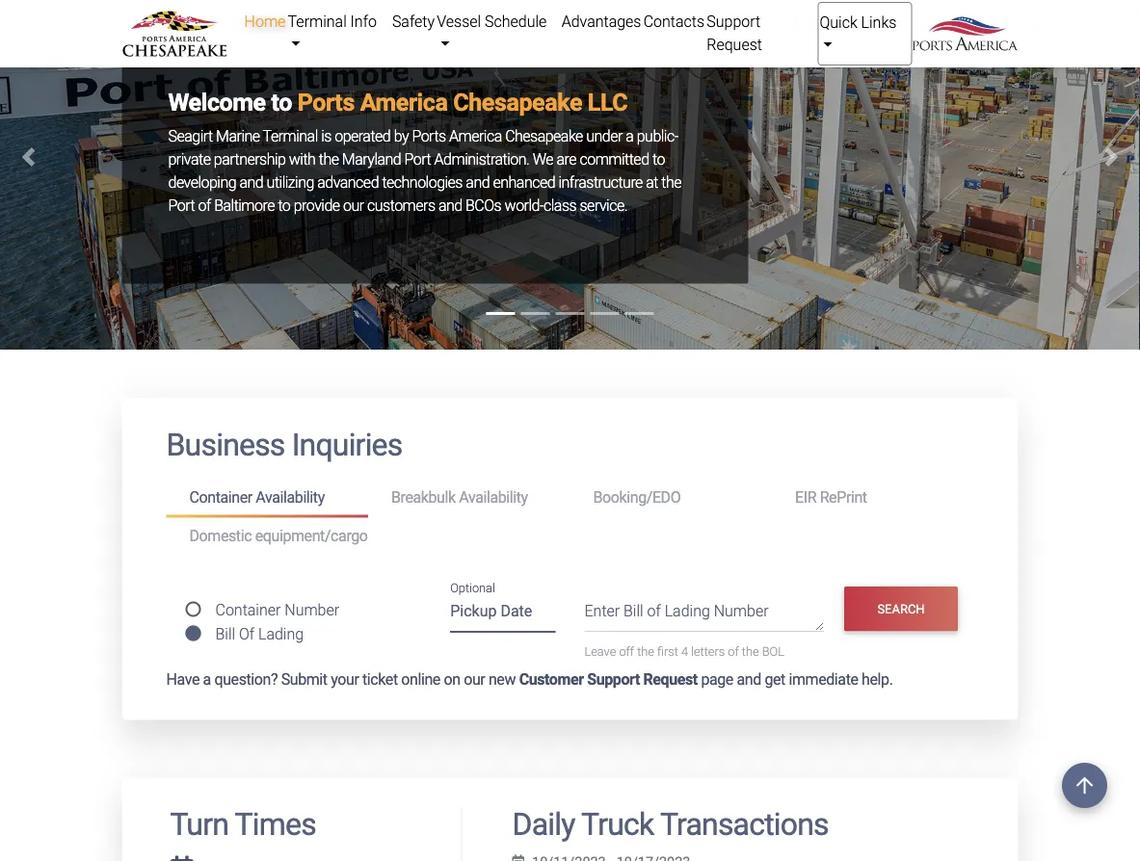 Task type: vqa. For each thing, say whether or not it's contained in the screenshot.
Close image
no



Task type: locate. For each thing, give the bounding box(es) containing it.
0 horizontal spatial lading
[[258, 625, 304, 643]]

customers
[[367, 196, 435, 214]]

1 vertical spatial support
[[587, 671, 640, 689]]

the left the bol
[[742, 644, 759, 659]]

page
[[701, 671, 733, 689]]

availability right breakbulk
[[459, 488, 528, 506]]

availability up domestic equipment/cargo
[[256, 488, 325, 506]]

transactions
[[660, 807, 829, 844]]

None text field
[[209, 852, 305, 862]]

domestic equipment/cargo
[[189, 527, 368, 545]]

a
[[626, 127, 634, 145], [203, 671, 211, 689]]

to
[[271, 88, 292, 116], [652, 150, 665, 168], [278, 196, 290, 214]]

1 horizontal spatial america
[[449, 127, 502, 145]]

of right letters
[[728, 644, 739, 659]]

technologies
[[382, 173, 463, 191]]

container
[[189, 488, 252, 506], [215, 601, 281, 619]]

number inside container number bill of lading
[[285, 601, 339, 619]]

our right the on at the left of page
[[464, 671, 485, 689]]

leave
[[585, 644, 616, 659]]

bcos
[[466, 196, 501, 214]]

0 horizontal spatial bill
[[215, 625, 235, 643]]

bill
[[624, 602, 643, 620], [215, 625, 235, 643]]

port down developing
[[168, 196, 195, 214]]

1 horizontal spatial support
[[707, 12, 761, 30]]

1 vertical spatial chesapeake
[[505, 127, 583, 145]]

2 vertical spatial of
[[728, 644, 739, 659]]

links
[[861, 13, 897, 31]]

domestic
[[189, 527, 252, 545]]

0 vertical spatial lading
[[665, 602, 710, 620]]

our down advanced
[[343, 196, 364, 214]]

number up submit
[[285, 601, 339, 619]]

1 horizontal spatial request
[[707, 35, 762, 53]]

1 vertical spatial a
[[203, 671, 211, 689]]

support right contacts link
[[707, 12, 761, 30]]

llc
[[588, 88, 628, 116]]

new
[[489, 671, 516, 689]]

0 horizontal spatial our
[[343, 196, 364, 214]]

to down utilizing
[[278, 196, 290, 214]]

a right under
[[626, 127, 634, 145]]

of up 'first' on the right of page
[[647, 602, 661, 620]]

2 horizontal spatial of
[[728, 644, 739, 659]]

0 horizontal spatial request
[[643, 671, 698, 689]]

calendar week image
[[512, 855, 524, 862]]

get
[[765, 671, 785, 689]]

lading inside container number bill of lading
[[258, 625, 304, 643]]

request
[[707, 35, 762, 53], [643, 671, 698, 689]]

support inside advantages contacts support request
[[707, 12, 761, 30]]

1 horizontal spatial number
[[714, 602, 769, 620]]

0 horizontal spatial of
[[198, 196, 211, 214]]

terminal up the with
[[263, 127, 318, 145]]

ports up is
[[298, 88, 355, 116]]

container inside container number bill of lading
[[215, 601, 281, 619]]

daily
[[512, 807, 575, 844]]

calendar day image
[[170, 856, 194, 862]]

america up administration.
[[449, 127, 502, 145]]

main content
[[107, 398, 1033, 862]]

is
[[321, 127, 331, 145]]

2 availability from the left
[[459, 488, 528, 506]]

container up of at left bottom
[[215, 601, 281, 619]]

support down leave
[[587, 671, 640, 689]]

bill right enter
[[624, 602, 643, 620]]

breakbulk availability
[[391, 488, 528, 506]]

the
[[319, 150, 339, 168], [662, 173, 681, 191], [637, 644, 654, 659], [742, 644, 759, 659]]

class
[[544, 196, 577, 214]]

terminal inside seagirt marine terminal is operated by ports america chesapeake under a public- private partnership with the maryland port administration.                         we are committed to developing and utilizing advanced technologies and enhanced infrastructure at the port of baltimore to provide                         our customers and bcos world-class service.
[[263, 127, 318, 145]]

ticket
[[362, 671, 398, 689]]

quick links
[[820, 13, 897, 31]]

0 vertical spatial a
[[626, 127, 634, 145]]

port
[[404, 150, 431, 168], [168, 196, 195, 214]]

america up by
[[360, 88, 448, 116]]

lading
[[665, 602, 710, 620], [258, 625, 304, 643]]

lading right of at left bottom
[[258, 625, 304, 643]]

1 vertical spatial lading
[[258, 625, 304, 643]]

availability
[[256, 488, 325, 506], [459, 488, 528, 506]]

0 horizontal spatial ports
[[298, 88, 355, 116]]

partnership
[[214, 150, 286, 168]]

0 vertical spatial of
[[198, 196, 211, 214]]

1 vertical spatial request
[[643, 671, 698, 689]]

home link
[[243, 2, 287, 40]]

have
[[166, 671, 200, 689]]

vessel
[[437, 12, 481, 30]]

safety vessel schedule
[[392, 12, 547, 30]]

help.
[[862, 671, 893, 689]]

breakbulk availability link
[[368, 480, 570, 515]]

with
[[289, 150, 316, 168]]

1 availability from the left
[[256, 488, 325, 506]]

advantages contacts support request
[[562, 12, 762, 53]]

and
[[239, 173, 263, 191], [466, 173, 490, 191], [438, 196, 462, 214], [737, 671, 761, 689]]

your
[[331, 671, 359, 689]]

service.
[[580, 196, 627, 214]]

0 vertical spatial request
[[707, 35, 762, 53]]

our inside seagirt marine terminal is operated by ports america chesapeake under a public- private partnership with the maryland port administration.                         we are committed to developing and utilizing advanced technologies and enhanced infrastructure at the port of baltimore to provide                         our customers and bcos world-class service.
[[343, 196, 364, 214]]

terminal left info
[[288, 12, 347, 30]]

ports inside seagirt marine terminal is operated by ports america chesapeake under a public- private partnership with the maryland port administration.                         we are committed to developing and utilizing advanced technologies and enhanced infrastructure at the port of baltimore to provide                         our customers and bcos world-class service.
[[412, 127, 446, 145]]

0 horizontal spatial a
[[203, 671, 211, 689]]

submit
[[281, 671, 327, 689]]

0 vertical spatial support
[[707, 12, 761, 30]]

1 horizontal spatial of
[[647, 602, 661, 620]]

1 vertical spatial bill
[[215, 625, 235, 643]]

schedule
[[485, 12, 547, 30]]

0 horizontal spatial number
[[285, 601, 339, 619]]

a right have
[[203, 671, 211, 689]]

1 horizontal spatial availability
[[459, 488, 528, 506]]

of down developing
[[198, 196, 211, 214]]

contacts
[[644, 12, 705, 30]]

search button
[[844, 587, 958, 632]]

on
[[444, 671, 460, 689]]

port up technologies
[[404, 150, 431, 168]]

america
[[360, 88, 448, 116], [449, 127, 502, 145]]

1 vertical spatial of
[[647, 602, 661, 620]]

0 vertical spatial bill
[[624, 602, 643, 620]]

1 horizontal spatial lading
[[665, 602, 710, 620]]

business inquiries
[[166, 427, 402, 463]]

0 vertical spatial to
[[271, 88, 292, 116]]

customer support request link
[[519, 671, 698, 689]]

lading up 4 on the bottom
[[665, 602, 710, 620]]

bill inside container number bill of lading
[[215, 625, 235, 643]]

container availability
[[189, 488, 325, 506]]

1 vertical spatial terminal
[[263, 127, 318, 145]]

1 horizontal spatial a
[[626, 127, 634, 145]]

1 horizontal spatial ports
[[412, 127, 446, 145]]

1 vertical spatial port
[[168, 196, 195, 214]]

number up the bol
[[714, 602, 769, 620]]

our
[[343, 196, 364, 214], [464, 671, 485, 689]]

developing
[[168, 173, 236, 191]]

0 vertical spatial our
[[343, 196, 364, 214]]

go to top image
[[1062, 763, 1107, 809]]

0 horizontal spatial availability
[[256, 488, 325, 506]]

request right contacts link
[[707, 35, 762, 53]]

operated
[[335, 127, 391, 145]]

0 vertical spatial america
[[360, 88, 448, 116]]

to up the with
[[271, 88, 292, 116]]

marine
[[216, 127, 260, 145]]

0 vertical spatial container
[[189, 488, 252, 506]]

request inside advantages contacts support request
[[707, 35, 762, 53]]

1 vertical spatial america
[[449, 127, 502, 145]]

support
[[707, 12, 761, 30], [587, 671, 640, 689]]

0 horizontal spatial port
[[168, 196, 195, 214]]

container for container number bill of lading
[[215, 601, 281, 619]]

to down public-
[[652, 150, 665, 168]]

0 vertical spatial port
[[404, 150, 431, 168]]

eir
[[795, 488, 816, 506]]

bill left of at left bottom
[[215, 625, 235, 643]]

1 horizontal spatial port
[[404, 150, 431, 168]]

1 vertical spatial to
[[652, 150, 665, 168]]

1 horizontal spatial our
[[464, 671, 485, 689]]

1 vertical spatial ports
[[412, 127, 446, 145]]

4
[[681, 644, 688, 659]]

0 horizontal spatial support
[[587, 671, 640, 689]]

ports right by
[[412, 127, 446, 145]]

1 vertical spatial container
[[215, 601, 281, 619]]

request down 'first' on the right of page
[[643, 671, 698, 689]]

0 vertical spatial ports
[[298, 88, 355, 116]]

container up domestic
[[189, 488, 252, 506]]

administration.
[[434, 150, 529, 168]]



Task type: describe. For each thing, give the bounding box(es) containing it.
business
[[166, 427, 285, 463]]

advantages link
[[561, 2, 642, 40]]

container availability link
[[166, 480, 368, 518]]

0 vertical spatial terminal
[[288, 12, 347, 30]]

welcome
[[168, 88, 266, 116]]

and left the get
[[737, 671, 761, 689]]

the right off
[[637, 644, 654, 659]]

2 vertical spatial to
[[278, 196, 290, 214]]

times
[[235, 807, 316, 844]]

we
[[533, 150, 553, 168]]

baltimore
[[214, 196, 275, 214]]

america inside seagirt marine terminal is operated by ports america chesapeake under a public- private partnership with the maryland port administration.                         we are committed to developing and utilizing advanced technologies and enhanced infrastructure at the port of baltimore to provide                         our customers and bcos world-class service.
[[449, 127, 502, 145]]

eir reprint
[[795, 488, 867, 506]]

online
[[401, 671, 440, 689]]

inquiries
[[292, 427, 402, 463]]

home
[[244, 12, 286, 30]]

main content containing business inquiries
[[107, 398, 1033, 862]]

are
[[557, 150, 576, 168]]

availability for container availability
[[256, 488, 325, 506]]

public-
[[637, 127, 678, 145]]

and left the bcos
[[438, 196, 462, 214]]

search
[[877, 602, 925, 617]]

container for container availability
[[189, 488, 252, 506]]

home terminal info
[[244, 12, 377, 30]]

Optional text field
[[450, 595, 556, 633]]

quick
[[820, 13, 858, 31]]

first
[[657, 644, 678, 659]]

breakbulk
[[391, 488, 456, 506]]

chesapeake inside seagirt marine terminal is operated by ports america chesapeake under a public- private partnership with the maryland port administration.                         we are committed to developing and utilizing advanced technologies and enhanced infrastructure at the port of baltimore to provide                         our customers and bcos world-class service.
[[505, 127, 583, 145]]

1 vertical spatial our
[[464, 671, 485, 689]]

vessel schedule link
[[436, 2, 561, 64]]

1 horizontal spatial bill
[[624, 602, 643, 620]]

contacts link
[[642, 2, 706, 40]]

container number bill of lading
[[215, 601, 339, 643]]

0 horizontal spatial america
[[360, 88, 448, 116]]

off
[[619, 644, 634, 659]]

quick links link
[[818, 2, 912, 66]]

advantages
[[562, 12, 641, 30]]

immediate
[[789, 671, 858, 689]]

seagirt marine terminal is operated by ports america chesapeake under a public- private partnership with the maryland port administration.                         we are committed to developing and utilizing advanced technologies and enhanced infrastructure at the port of baltimore to provide                         our customers and bcos world-class service.
[[168, 127, 681, 214]]

equipment/cargo
[[255, 527, 368, 545]]

the right at
[[662, 173, 681, 191]]

terminal info link
[[287, 2, 391, 64]]

info
[[350, 12, 377, 30]]

seagirt
[[168, 127, 213, 145]]

booking/edo link
[[570, 480, 772, 515]]

bol
[[762, 644, 785, 659]]

availability for breakbulk availability
[[459, 488, 528, 506]]

safety
[[392, 12, 435, 30]]

and down the partnership
[[239, 173, 263, 191]]

turn
[[170, 807, 228, 844]]

infrastructure
[[559, 173, 643, 191]]

committed
[[580, 150, 649, 168]]

and down administration.
[[466, 173, 490, 191]]

of inside seagirt marine terminal is operated by ports america chesapeake under a public- private partnership with the maryland port administration.                         we are committed to developing and utilizing advanced technologies and enhanced infrastructure at the port of baltimore to provide                         our customers and bcos world-class service.
[[198, 196, 211, 214]]

support request link
[[706, 2, 818, 64]]

have a question? submit your ticket online on our new customer support request page and get immediate help.
[[166, 671, 893, 689]]

advanced
[[317, 173, 379, 191]]

leave off the first 4 letters of the bol
[[585, 644, 785, 659]]

eir reprint link
[[772, 480, 974, 515]]

question?
[[214, 671, 278, 689]]

ports america chesapeake image
[[0, 0, 1140, 458]]

domestic equipment/cargo link
[[166, 518, 974, 553]]

world-
[[505, 196, 544, 214]]

booking/edo
[[593, 488, 681, 506]]

of
[[239, 625, 255, 643]]

utilizing
[[267, 173, 314, 191]]

0 vertical spatial chesapeake
[[453, 88, 582, 116]]

the down is
[[319, 150, 339, 168]]

turn times
[[170, 807, 316, 844]]

optional
[[450, 581, 495, 595]]

Enter Bill of Lading Number text field
[[585, 600, 824, 632]]

a inside seagirt marine terminal is operated by ports america chesapeake under a public- private partnership with the maryland port administration.                         we are committed to developing and utilizing advanced technologies and enhanced infrastructure at the port of baltimore to provide                         our customers and bcos world-class service.
[[626, 127, 634, 145]]

under
[[586, 127, 623, 145]]

customer
[[519, 671, 584, 689]]

reprint
[[820, 488, 867, 506]]

safety link
[[391, 2, 436, 40]]

at
[[646, 173, 658, 191]]

enter bill of lading number
[[585, 602, 769, 620]]

maryland
[[342, 150, 401, 168]]

truck
[[581, 807, 654, 844]]

private
[[168, 150, 210, 168]]

provide
[[294, 196, 340, 214]]

by
[[394, 127, 409, 145]]

enhanced
[[493, 173, 555, 191]]

welcome to ports america chesapeake llc
[[168, 88, 628, 116]]

daily truck transactions
[[512, 807, 829, 844]]

letters
[[691, 644, 725, 659]]

enter
[[585, 602, 620, 620]]



